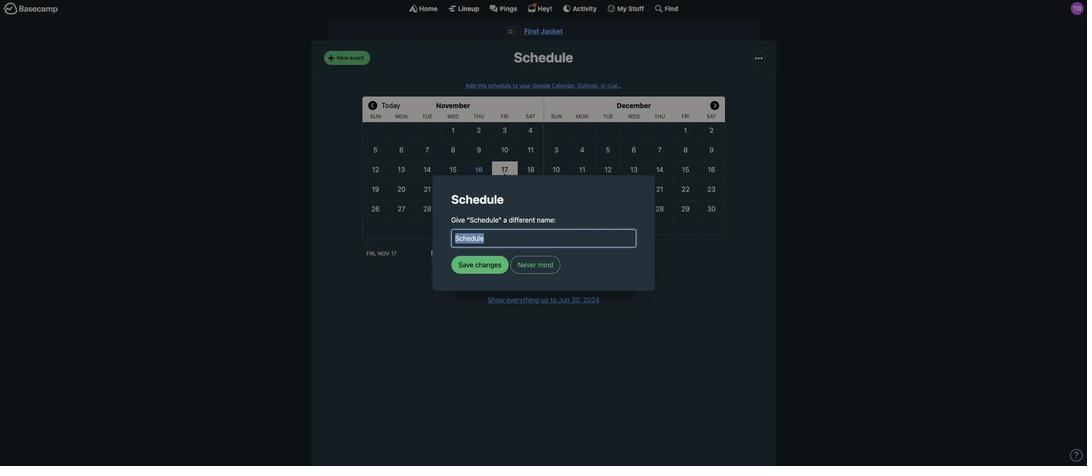 Task type: vqa. For each thing, say whether or not it's contained in the screenshot.
the for inside "Marketing Campaign Amazing template for marketing campaigns!"
no



Task type: describe. For each thing, give the bounding box(es) containing it.
tyler black image
[[1071, 2, 1084, 15]]

new event link
[[324, 51, 370, 65]]

"schedule"
[[467, 216, 502, 224]]

give "schedule" a different name:
[[451, 216, 556, 224]]

tyler black image
[[520, 250, 527, 257]]

google
[[532, 82, 550, 89]]

my stuff button
[[607, 4, 644, 13]]

add an event link
[[431, 269, 477, 283]]

movie break with the team
[[431, 249, 520, 257]]

show        everything      up to        jun 30, 2024 button
[[488, 295, 600, 305]]

hey! button
[[528, 4, 552, 13]]

activity
[[573, 4, 597, 12]]

never
[[518, 261, 536, 269]]

pings
[[500, 4, 517, 12]]

schedule
[[488, 82, 511, 89]]

my stuff
[[617, 4, 644, 12]]

calendar,
[[552, 82, 576, 89]]

thu for november
[[474, 113, 484, 120]]

home link
[[409, 4, 438, 13]]

sun for november
[[370, 113, 381, 120]]

first jacket link
[[524, 27, 563, 35]]

break
[[452, 249, 471, 257]]

new event
[[337, 54, 364, 61]]

add this schedule to your google calendar, outlook, or ical… link
[[466, 82, 622, 89]]

Give "Schedule" a different name: text field
[[451, 229, 636, 247]]

never mind button
[[511, 256, 561, 274]]

add this schedule to your google calendar, outlook, or ical…
[[466, 82, 622, 89]]

5:00pm
[[458, 257, 480, 265]]

nov
[[378, 251, 390, 257]]

tue for december
[[603, 113, 613, 120]]

2024
[[583, 296, 600, 304]]

switch accounts image
[[3, 2, 58, 15]]

add an event
[[437, 272, 471, 279]]

find button
[[654, 4, 678, 13]]

december
[[617, 102, 651, 109]]

fri, nov 17
[[367, 251, 397, 257]]

first
[[524, 27, 539, 35]]

•
[[504, 171, 506, 178]]

activity link
[[563, 4, 597, 13]]

find
[[665, 4, 678, 12]]

movie
[[431, 249, 451, 257]]

jun
[[559, 296, 570, 304]]

main element
[[0, 0, 1087, 17]]

to for up
[[551, 296, 557, 304]]

this
[[477, 82, 487, 89]]

different
[[509, 216, 535, 224]]

lineup link
[[448, 4, 479, 13]]

first jacket
[[524, 27, 563, 35]]

team
[[501, 249, 518, 257]]

with
[[473, 249, 487, 257]]



Task type: locate. For each thing, give the bounding box(es) containing it.
0 vertical spatial add
[[466, 82, 476, 89]]

2 tue from the left
[[603, 113, 613, 120]]

mon
[[395, 113, 408, 120], [576, 113, 588, 120]]

show
[[488, 296, 505, 304]]

stuff
[[628, 4, 644, 12]]

1 horizontal spatial sun
[[551, 113, 562, 120]]

2 mon from the left
[[576, 113, 588, 120]]

thu for december
[[654, 113, 665, 120]]

0 horizontal spatial schedule
[[451, 193, 504, 207]]

to left your
[[513, 82, 518, 89]]

2 wed from the left
[[628, 113, 640, 120]]

wed down december
[[628, 113, 640, 120]]

3:00pm     -     5:00pm
[[431, 257, 480, 265]]

2 sat from the left
[[707, 113, 716, 120]]

wed down november
[[447, 113, 459, 120]]

add
[[466, 82, 476, 89], [437, 272, 447, 279]]

add left an
[[437, 272, 447, 279]]

never mind
[[518, 261, 553, 269]]

fri for december
[[682, 113, 690, 120]]

2 sun from the left
[[551, 113, 562, 120]]

mon for december
[[576, 113, 588, 120]]

sat for november
[[526, 113, 535, 120]]

0 horizontal spatial wed
[[447, 113, 459, 120]]

17
[[391, 251, 397, 257]]

everything
[[506, 296, 539, 304]]

give
[[451, 216, 465, 224]]

1 sun from the left
[[370, 113, 381, 120]]

1 horizontal spatial thu
[[654, 113, 665, 120]]

to right up
[[551, 296, 557, 304]]

add left this
[[466, 82, 476, 89]]

1 fri from the left
[[501, 113, 509, 120]]

sun
[[370, 113, 381, 120], [551, 113, 562, 120]]

home
[[419, 4, 438, 12]]

pings button
[[490, 4, 517, 13]]

1 wed from the left
[[447, 113, 459, 120]]

to for schedule
[[513, 82, 518, 89]]

wed
[[447, 113, 459, 120], [628, 113, 640, 120]]

1 vertical spatial to
[[551, 296, 557, 304]]

0 vertical spatial schedule
[[514, 49, 573, 66]]

event right an
[[457, 272, 471, 279]]

show        everything      up to        jun 30, 2024
[[488, 296, 600, 304]]

0 horizontal spatial fri
[[501, 113, 509, 120]]

a
[[503, 216, 507, 224]]

add for add this schedule to your google calendar, outlook, or ical…
[[466, 82, 476, 89]]

an
[[449, 272, 455, 279]]

1 tue from the left
[[422, 113, 432, 120]]

1 horizontal spatial wed
[[628, 113, 640, 120]]

new
[[337, 54, 348, 61]]

ical…
[[608, 82, 622, 89]]

0 horizontal spatial mon
[[395, 113, 408, 120]]

0 vertical spatial to
[[513, 82, 518, 89]]

-
[[454, 257, 457, 265]]

1 horizontal spatial tue
[[603, 113, 613, 120]]

0 vertical spatial event
[[350, 54, 364, 61]]

sun for december
[[551, 113, 562, 120]]

my
[[617, 4, 627, 12]]

sat
[[526, 113, 535, 120], [707, 113, 716, 120]]

1 sat from the left
[[526, 113, 535, 120]]

1 horizontal spatial mon
[[576, 113, 588, 120]]

thu
[[474, 113, 484, 120], [654, 113, 665, 120]]

1 horizontal spatial sat
[[707, 113, 716, 120]]

name:
[[537, 216, 556, 224]]

0 horizontal spatial thu
[[474, 113, 484, 120]]

0 horizontal spatial add
[[437, 272, 447, 279]]

1 mon from the left
[[395, 113, 408, 120]]

1 horizontal spatial schedule
[[514, 49, 573, 66]]

wed for december
[[628, 113, 640, 120]]

30,
[[572, 296, 582, 304]]

wed for november
[[447, 113, 459, 120]]

fri for november
[[501, 113, 509, 120]]

None submit
[[451, 256, 509, 274]]

fri,
[[367, 251, 376, 257]]

add for add an event
[[437, 272, 447, 279]]

0 horizontal spatial event
[[350, 54, 364, 61]]

jacket
[[541, 27, 563, 35]]

1 horizontal spatial event
[[457, 272, 471, 279]]

november
[[436, 102, 470, 109]]

3:00pm
[[431, 257, 452, 265]]

mon for november
[[395, 113, 408, 120]]

schedule up ""schedule""
[[451, 193, 504, 207]]

2 fri from the left
[[682, 113, 690, 120]]

your
[[519, 82, 531, 89]]

up
[[541, 296, 549, 304]]

2 thu from the left
[[654, 113, 665, 120]]

tue
[[422, 113, 432, 120], [603, 113, 613, 120]]

fri
[[501, 113, 509, 120], [682, 113, 690, 120]]

the
[[489, 249, 500, 257]]

1 horizontal spatial add
[[466, 82, 476, 89]]

hey!
[[538, 4, 552, 12]]

1 thu from the left
[[474, 113, 484, 120]]

0 horizontal spatial sun
[[370, 113, 381, 120]]

schedule down first jacket link
[[514, 49, 573, 66]]

sat for december
[[707, 113, 716, 120]]

tue for november
[[422, 113, 432, 120]]

to
[[513, 82, 518, 89], [551, 296, 557, 304]]

event
[[350, 54, 364, 61], [457, 272, 471, 279]]

1 horizontal spatial fri
[[682, 113, 690, 120]]

or
[[601, 82, 606, 89]]

0 horizontal spatial to
[[513, 82, 518, 89]]

event right new
[[350, 54, 364, 61]]

1 vertical spatial schedule
[[451, 193, 504, 207]]

schedule
[[514, 49, 573, 66], [451, 193, 504, 207]]

0 horizontal spatial tue
[[422, 113, 432, 120]]

mind
[[538, 261, 553, 269]]

outlook,
[[578, 82, 599, 89]]

1 vertical spatial add
[[437, 272, 447, 279]]

to inside button
[[551, 296, 557, 304]]

1 vertical spatial event
[[457, 272, 471, 279]]

1 horizontal spatial to
[[551, 296, 557, 304]]

lineup
[[458, 4, 479, 12]]

0 horizontal spatial sat
[[526, 113, 535, 120]]



